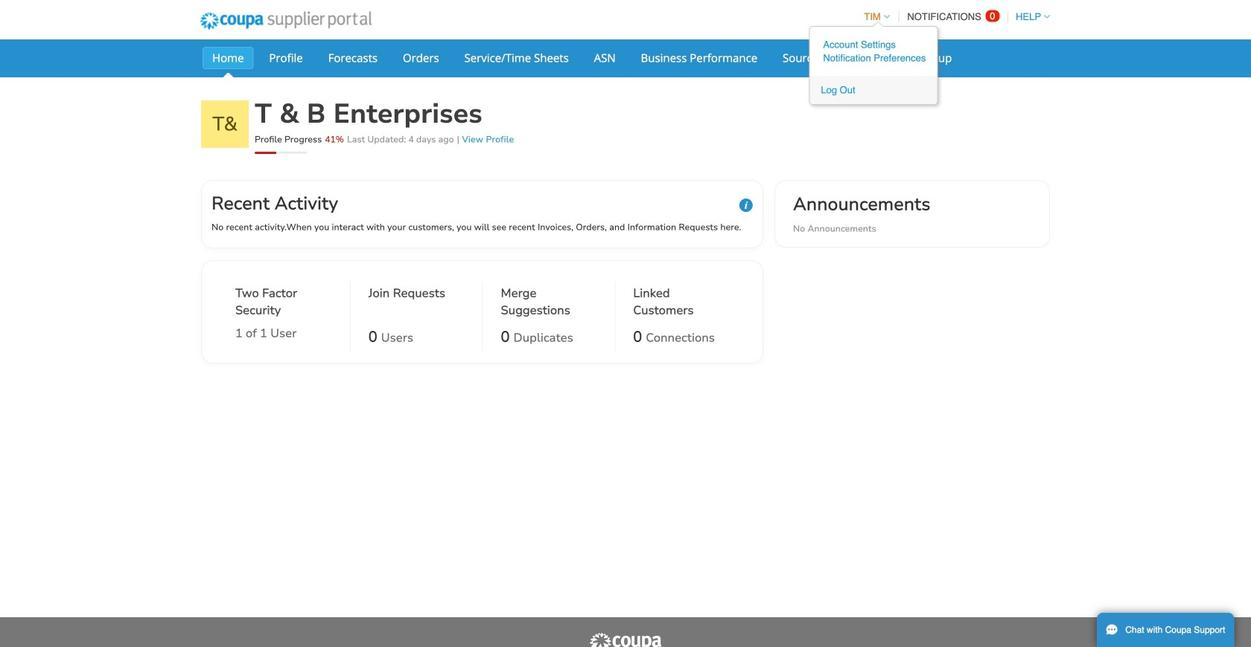 Task type: vqa. For each thing, say whether or not it's contained in the screenshot.
Customer
no



Task type: describe. For each thing, give the bounding box(es) containing it.
1 horizontal spatial coupa supplier portal image
[[588, 633, 663, 648]]

t& image
[[201, 101, 249, 148]]

additional information image
[[740, 199, 753, 212]]



Task type: locate. For each thing, give the bounding box(es) containing it.
navigation
[[809, 2, 1050, 105]]

0 vertical spatial coupa supplier portal image
[[190, 2, 382, 39]]

1 vertical spatial coupa supplier portal image
[[588, 633, 663, 648]]

0 horizontal spatial coupa supplier portal image
[[190, 2, 382, 39]]

coupa supplier portal image
[[190, 2, 382, 39], [588, 633, 663, 648]]



